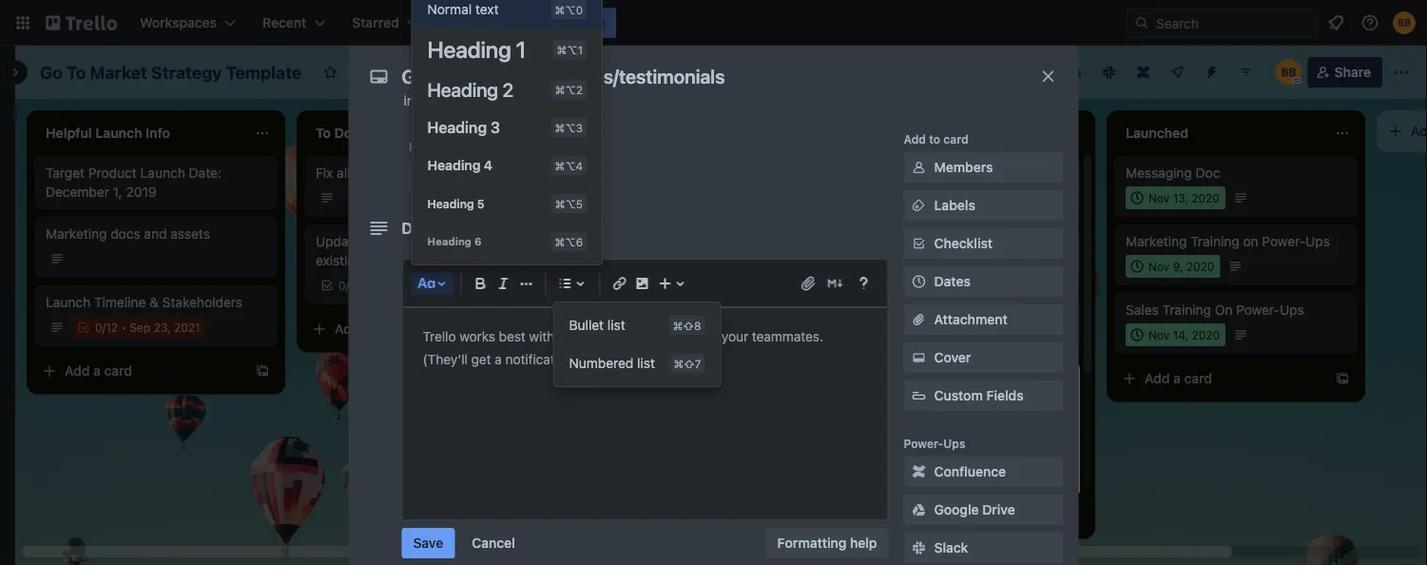 Task type: locate. For each thing, give the bounding box(es) containing it.
on down messaging doc "link"
[[1244, 234, 1259, 249]]

2 horizontal spatial create from template… image
[[1336, 371, 1351, 386]]

add a card down quotes/testimonials
[[605, 226, 673, 242]]

2020 inside nov 13, 2020 checkbox
[[1192, 191, 1220, 205]]

target product launch date: december 1, 2019
[[46, 165, 222, 200]]

0 vertical spatial ups
[[1306, 234, 1331, 249]]

on inside update assorted references on existing marketing pages
[[491, 234, 506, 249]]

1 horizontal spatial 3
[[491, 118, 500, 137]]

search image
[[1135, 15, 1150, 30]]

social promotion link
[[856, 164, 1069, 183]]

sm image for slack
[[910, 538, 929, 557]]

gather customer quotes/testimonials
[[586, 165, 706, 200]]

template
[[226, 62, 302, 82]]

sm image for members
[[910, 158, 929, 177]]

fix alignment issue on /pricing
[[316, 165, 501, 181]]

2021
[[174, 321, 200, 334]]

2020 inside jul 19, 2020 checkbox
[[917, 260, 945, 273]]

training
[[1191, 234, 1240, 249], [1163, 302, 1212, 318]]

0 / 3
[[339, 279, 356, 292]]

nov inside nov 13, 2020 checkbox
[[1149, 191, 1170, 205]]

sales training on power-ups
[[1126, 302, 1305, 318]]

bob builder (bobbuilder40) image right open information menu image
[[1394, 11, 1416, 34]]

4 heading from the top
[[428, 157, 481, 173]]

in list in progress
[[404, 93, 509, 108]]

on right the 6
[[491, 234, 506, 249]]

numbered
[[569, 355, 634, 371]]

Nov 13, 2020 checkbox
[[1126, 186, 1226, 209]]

market
[[90, 62, 147, 82]]

2 horizontal spatial marketing
[[1126, 234, 1188, 249]]

1 vertical spatial 0
[[95, 321, 102, 334]]

add a card for marketing docs and assets
[[65, 363, 132, 379]]

1 heading from the top
[[428, 36, 511, 63]]

sep
[[130, 321, 151, 334]]

1 sm image from the top
[[910, 462, 929, 481]]

card right to
[[944, 132, 969, 146]]

add for marketing training on power-ups
[[1145, 371, 1171, 386]]

1,
[[113, 184, 122, 200]]

0 horizontal spatial launch
[[46, 294, 91, 310]]

product
[[88, 165, 137, 181]]

0 vertical spatial training
[[1191, 234, 1240, 249]]

0 horizontal spatial create from template… image
[[255, 363, 270, 379]]

1 horizontal spatial launch
[[140, 165, 185, 181]]

marketing down the december
[[46, 226, 107, 242]]

link image
[[608, 272, 631, 295]]

drive
[[983, 502, 1016, 518]]

1 horizontal spatial 23,
[[898, 328, 915, 342]]

launch up 2019
[[140, 165, 185, 181]]

0 vertical spatial 3
[[491, 118, 500, 137]]

0 horizontal spatial list
[[418, 93, 436, 108]]

Nov 9, 2020 checkbox
[[1126, 255, 1221, 278]]

card down quotes/testimonials
[[645, 226, 673, 242]]

text styles image
[[415, 272, 438, 295]]

2 horizontal spatial ups
[[1306, 234, 1331, 249]]

1 jul from the top
[[879, 260, 895, 273]]

blog post - announcement link
[[856, 232, 1069, 251]]

add for blog post - announcement
[[875, 508, 900, 523]]

confluence
[[935, 464, 1007, 479]]

a for marketing docs and assets
[[93, 363, 101, 379]]

/ left •
[[102, 321, 106, 334]]

create from template… image for marketing training on power-ups
[[1336, 371, 1351, 386]]

jul inside checkbox
[[879, 328, 895, 342]]

a down '0 / 12 • sep 23, 2021'
[[93, 363, 101, 379]]

1 horizontal spatial on
[[491, 234, 506, 249]]

on down notifications on the left top of page
[[436, 165, 452, 181]]

list right bullet on the left bottom of the page
[[608, 317, 626, 333]]

training up nov 9, 2020
[[1191, 234, 1240, 249]]

13,
[[1174, 191, 1189, 205]]

italic ⌘i image
[[492, 272, 515, 295]]

workspace visible image
[[357, 65, 372, 80]]

3 down existing on the left top of page
[[349, 279, 356, 292]]

add a card button down sep
[[34, 356, 247, 386]]

23, right sep
[[154, 321, 171, 334]]

watch
[[440, 167, 480, 183]]

sm image right aug
[[910, 196, 929, 215]]

create from template… image
[[525, 322, 540, 337], [255, 363, 270, 379], [1336, 371, 1351, 386]]

1 vertical spatial jul
[[879, 328, 895, 342]]

list for numbered
[[638, 355, 655, 371]]

sm image left google
[[910, 500, 929, 519]]

add a card for blog post - announcement
[[875, 508, 943, 523]]

nov left 13,
[[1149, 191, 1170, 205]]

heading for heading 4
[[428, 157, 481, 173]]

heading
[[428, 36, 511, 63], [428, 78, 498, 100], [428, 118, 487, 137], [428, 157, 481, 173], [428, 197, 474, 210], [428, 235, 472, 248]]

2020 right the 21,
[[922, 191, 950, 205]]

heading 2
[[428, 78, 514, 100]]

sm image inside labels 'link'
[[910, 196, 929, 215]]

2 jul from the top
[[879, 328, 895, 342]]

card
[[944, 132, 969, 146], [645, 226, 673, 242], [374, 321, 402, 337], [104, 363, 132, 379], [1185, 371, 1213, 386], [915, 508, 943, 523]]

1 vertical spatial announcement
[[902, 302, 995, 318]]

0 vertical spatial launch
[[140, 165, 185, 181]]

heading 1 group
[[412, 0, 602, 261]]

2020 for blog post - announcement
[[917, 260, 945, 273]]

formatting help link
[[766, 528, 889, 558]]

2020 right the 19,
[[917, 260, 945, 273]]

numbered list
[[569, 355, 655, 371]]

heading 4
[[428, 157, 493, 173]]

attachment
[[935, 312, 1008, 327]]

sm image inside cover link
[[910, 348, 929, 367]]

nov for sales
[[1149, 328, 1170, 342]]

card for update assorted references on existing marketing pages
[[374, 321, 402, 337]]

add a card button down nov 14, 2020
[[1115, 363, 1328, 394]]

pages
[[432, 253, 469, 268]]

1 vertical spatial /
[[102, 321, 106, 334]]

1 horizontal spatial create from template… image
[[525, 322, 540, 337]]

training for sales
[[1163, 302, 1212, 318]]

marketing for marketing docs and assets
[[46, 226, 107, 242]]

1 vertical spatial power-
[[1237, 302, 1280, 318]]

3 down progress
[[491, 118, 500, 137]]

card down update assorted references on existing marketing pages
[[374, 321, 402, 337]]

fix alignment issue on /pricing link
[[316, 164, 537, 183]]

sm image
[[910, 158, 929, 177], [415, 166, 434, 185], [910, 196, 929, 215], [910, 234, 929, 253], [910, 348, 929, 367], [910, 500, 929, 519]]

sm image
[[910, 462, 929, 481], [910, 538, 929, 557]]

card for blog post - announcement
[[915, 508, 943, 523]]

a
[[634, 226, 641, 242], [364, 321, 371, 337], [93, 363, 101, 379], [1174, 371, 1181, 386], [904, 508, 911, 523]]

1 vertical spatial training
[[1163, 302, 1212, 318]]

members link
[[904, 152, 1064, 183]]

2 vertical spatial nov
[[1149, 328, 1170, 342]]

2 heading from the top
[[428, 78, 498, 100]]

heading for heading 1
[[428, 36, 511, 63]]

0 vertical spatial jul
[[879, 260, 895, 273]]

sales
[[1126, 302, 1159, 318]]

1 vertical spatial sm image
[[910, 538, 929, 557]]

1 vertical spatial bob builder (bobbuilder40) image
[[1276, 59, 1303, 86]]

0 horizontal spatial ups
[[944, 437, 966, 450]]

heading 3
[[428, 118, 500, 137]]

2 sm image from the top
[[910, 538, 929, 557]]

0 vertical spatial list
[[418, 93, 436, 108]]

2 nov from the top
[[1149, 260, 1170, 273]]

gather
[[586, 165, 628, 181]]

custom
[[935, 388, 983, 403]]

add a card down 12
[[65, 363, 132, 379]]

create from template… image for marketing docs and assets
[[255, 363, 270, 379]]

⌘⌥5
[[555, 197, 583, 210]]

1 vertical spatial ups
[[1280, 302, 1305, 318]]

list left ⌘⇧7
[[638, 355, 655, 371]]

launch left timeline
[[46, 294, 91, 310]]

card up slack at the bottom right of the page
[[915, 508, 943, 523]]

to
[[67, 62, 86, 82]]

checklist
[[935, 235, 993, 251]]

2020 inside nov 9, 2020 'checkbox'
[[1187, 260, 1215, 273]]

cover link
[[904, 342, 1064, 373]]

0 horizontal spatial 0
[[95, 321, 102, 334]]

0 horizontal spatial on
[[436, 165, 452, 181]]

1 horizontal spatial 0
[[339, 279, 346, 292]]

announcement down dates on the right of page
[[902, 302, 995, 318]]

23, inside checkbox
[[898, 328, 915, 342]]

attach and insert link image
[[800, 274, 819, 293]]

save button
[[402, 528, 455, 558]]

⌘⌥0
[[555, 3, 583, 16]]

marketing training on power-ups link
[[1126, 232, 1347, 251]]

2020 inside nov 14, 2020 option
[[1192, 328, 1221, 342]]

/ down existing on the left top of page
[[346, 279, 349, 292]]

sm image left watch
[[415, 166, 434, 185]]

alignment
[[337, 165, 397, 181]]

3 heading from the top
[[428, 118, 487, 137]]

in-
[[856, 302, 873, 318]]

0 vertical spatial sm image
[[910, 462, 929, 481]]

bob builder (bobbuilder40) image
[[1394, 11, 1416, 34], [1276, 59, 1303, 86]]

nov inside nov 9, 2020 'checkbox'
[[1149, 260, 1170, 273]]

0 horizontal spatial marketing
[[46, 226, 107, 242]]

2 vertical spatial ups
[[944, 437, 966, 450]]

list right in
[[418, 93, 436, 108]]

0 for 0 / 3
[[339, 279, 346, 292]]

5
[[477, 197, 485, 210]]

2 horizontal spatial list
[[638, 355, 655, 371]]

1 horizontal spatial marketing
[[367, 253, 428, 268]]

add a card button for fix alignment issue on /pricing
[[304, 314, 518, 344]]

jul left the 19,
[[879, 260, 895, 273]]

power- up confluence
[[904, 437, 944, 450]]

sm image down "jul 23, 2020"
[[910, 348, 929, 367]]

1 vertical spatial nov
[[1149, 260, 1170, 273]]

fields
[[987, 388, 1024, 403]]

sm image inside checklist link
[[910, 234, 929, 253]]

None text field
[[392, 59, 1020, 93]]

/
[[346, 279, 349, 292], [102, 321, 106, 334]]

jul down app
[[879, 328, 895, 342]]

6
[[475, 235, 482, 248]]

create from template… image
[[1065, 508, 1081, 523]]

bob builder (bobbuilder40) image left the share button
[[1276, 59, 1303, 86]]

training for marketing
[[1191, 234, 1240, 249]]

add
[[904, 132, 927, 146], [605, 226, 630, 242], [335, 321, 360, 337], [65, 363, 90, 379], [1145, 371, 1171, 386], [875, 508, 900, 523]]

in
[[404, 93, 415, 108]]

0 down existing on the left top of page
[[339, 279, 346, 292]]

board link
[[384, 57, 465, 88]]

group
[[554, 306, 721, 382]]

custom fields
[[935, 388, 1024, 403]]

⌘⌥6
[[555, 235, 583, 248]]

card down nov 14, 2020
[[1185, 371, 1213, 386]]

nov 14, 2020
[[1149, 328, 1221, 342]]

1 vertical spatial list
[[608, 317, 626, 333]]

nov inside nov 14, 2020 option
[[1149, 328, 1170, 342]]

2020 right 13,
[[1192, 191, 1220, 205]]

a down nov 14, 2020 option in the right of the page
[[1174, 371, 1181, 386]]

update
[[316, 234, 361, 249]]

a down update assorted references on existing marketing pages
[[364, 321, 371, 337]]

power- down messaging doc "link"
[[1263, 234, 1306, 249]]

messaging doc
[[1126, 165, 1221, 181]]

on
[[436, 165, 452, 181], [491, 234, 506, 249], [1244, 234, 1259, 249]]

2020
[[922, 191, 950, 205], [1192, 191, 1220, 205], [917, 260, 945, 273], [1187, 260, 1215, 273], [918, 328, 946, 342], [1192, 328, 1221, 342]]

notifications
[[410, 140, 481, 153]]

add a card down the 14,
[[1145, 371, 1213, 386]]

add to card
[[904, 132, 969, 146]]

2020 right the 14,
[[1192, 328, 1221, 342]]

add a card button down text styles icon
[[304, 314, 518, 344]]

1 vertical spatial 3
[[349, 279, 356, 292]]

a left google
[[904, 508, 911, 523]]

watch button
[[410, 160, 491, 190]]

0 vertical spatial nov
[[1149, 191, 1170, 205]]

open help dialog image
[[853, 272, 876, 295]]

1 nov from the top
[[1149, 191, 1170, 205]]

marketing training on power-ups
[[1126, 234, 1331, 249]]

1 horizontal spatial /
[[346, 279, 349, 292]]

heading 1
[[428, 36, 527, 63]]

app
[[873, 302, 898, 318]]

1 horizontal spatial list
[[608, 317, 626, 333]]

a down quotes/testimonials
[[634, 226, 641, 242]]

customize views image
[[474, 63, 493, 82]]

sm image up jul 19, 2020
[[910, 234, 929, 253]]

jul inside checkbox
[[879, 260, 895, 273]]

nov left 9,
[[1149, 260, 1170, 273]]

training up nov 14, 2020
[[1163, 302, 1212, 318]]

add a card up help
[[875, 508, 943, 523]]

create button
[[552, 8, 617, 38]]

0 left 12
[[95, 321, 102, 334]]

0 horizontal spatial /
[[102, 321, 106, 334]]

sm image left slack at the bottom right of the page
[[910, 538, 929, 557]]

ups for sales training on power-ups
[[1280, 302, 1305, 318]]

2020 down in-app announcement
[[918, 328, 946, 342]]

5 heading from the top
[[428, 197, 474, 210]]

customer
[[631, 165, 689, 181]]

power- right on
[[1237, 302, 1280, 318]]

switch to… image
[[13, 13, 32, 32]]

announcement down labels 'link'
[[928, 234, 1021, 249]]

2020 right 9,
[[1187, 260, 1215, 273]]

23, down in-app announcement
[[898, 328, 915, 342]]

custom fields button
[[904, 386, 1064, 405]]

3 nov from the top
[[1149, 328, 1170, 342]]

add a card down 0 / 3
[[335, 321, 402, 337]]

6 heading from the top
[[428, 235, 472, 248]]

2 vertical spatial list
[[638, 355, 655, 371]]

fix
[[316, 165, 333, 181]]

sm image for cover
[[910, 348, 929, 367]]

launch
[[140, 165, 185, 181], [46, 294, 91, 310]]

bold ⌘b image
[[469, 272, 492, 295]]

0 vertical spatial 0
[[339, 279, 346, 292]]

sm image up aug 21, 2020 at the top right
[[910, 158, 929, 177]]

0 vertical spatial /
[[346, 279, 349, 292]]

lists image
[[554, 272, 577, 295]]

sm image inside watch button
[[415, 166, 434, 185]]

0 vertical spatial power-
[[1263, 234, 1306, 249]]

marketing down "assorted"
[[367, 253, 428, 268]]

bullet
[[569, 317, 604, 333]]

2020 for sales training on power-ups
[[1192, 328, 1221, 342]]

primary element
[[0, 0, 1428, 46]]

card down •
[[104, 363, 132, 379]]

2 vertical spatial power-
[[904, 437, 944, 450]]

sm image for labels
[[910, 196, 929, 215]]

0 vertical spatial bob builder (bobbuilder40) image
[[1394, 11, 1416, 34]]

power ups image
[[1171, 65, 1186, 80]]

1 horizontal spatial ups
[[1280, 302, 1305, 318]]

list for bullet
[[608, 317, 626, 333]]

sm image for confluence
[[910, 462, 929, 481]]

google
[[935, 502, 979, 518]]

marketing up nov 9, 2020 'checkbox'
[[1126, 234, 1188, 249]]

list for in
[[418, 93, 436, 108]]

⌘⇧7
[[674, 357, 702, 370]]

sm image inside the members link
[[910, 158, 929, 177]]

nov left the 14,
[[1149, 328, 1170, 342]]

•
[[121, 321, 127, 334]]

0
[[339, 279, 346, 292], [95, 321, 102, 334]]

add a card button up slack at the bottom right of the page
[[845, 500, 1058, 531]]

sm image down the power-ups
[[910, 462, 929, 481]]



Task type: describe. For each thing, give the bounding box(es) containing it.
⌘⌥3
[[555, 121, 583, 134]]

Board name text field
[[30, 57, 311, 88]]

a for update assorted references on existing marketing pages
[[364, 321, 371, 337]]

formatting
[[778, 535, 847, 551]]

checklist link
[[904, 228, 1064, 259]]

group containing bullet list
[[554, 306, 721, 382]]

Search field
[[1150, 9, 1317, 37]]

members
[[935, 159, 994, 175]]

0 / 12 • sep 23, 2021
[[95, 321, 200, 334]]

Main content area, start typing to enter text. text field
[[423, 325, 868, 371]]

sales training on power-ups link
[[1126, 301, 1347, 320]]

0 vertical spatial announcement
[[928, 234, 1021, 249]]

nov 13, 2020
[[1149, 191, 1220, 205]]

2020 for messaging doc
[[1192, 191, 1220, 205]]

social
[[856, 165, 893, 181]]

references
[[422, 234, 487, 249]]

add for marketing docs and assets
[[65, 363, 90, 379]]

timeline
[[94, 294, 146, 310]]

2019
[[126, 184, 157, 200]]

jul 19, 2020
[[879, 260, 945, 273]]

view markdown image
[[826, 274, 845, 293]]

0 for 0 / 12 • sep 23, 2021
[[95, 321, 102, 334]]

stakeholders
[[162, 294, 243, 310]]

show menu image
[[1393, 63, 1412, 82]]

image image
[[631, 272, 654, 295]]

labels link
[[904, 190, 1064, 221]]

create from template… image for update assorted references on existing marketing pages
[[525, 322, 540, 337]]

launch inside "target product launch date: december 1, 2019"
[[140, 165, 185, 181]]

sm image for checklist
[[910, 234, 929, 253]]

promotion
[[897, 165, 960, 181]]

share button
[[1309, 57, 1383, 88]]

nov 9, 2020
[[1149, 260, 1215, 273]]

a for marketing training on power-ups
[[1174, 371, 1181, 386]]

assets
[[171, 226, 210, 242]]

sm image for google drive
[[910, 500, 929, 519]]

docs
[[111, 226, 140, 242]]

⌘⌥2
[[555, 83, 583, 96]]

cancel button
[[461, 528, 527, 558]]

power- for on
[[1237, 302, 1280, 318]]

ups for marketing training on power-ups
[[1306, 234, 1331, 249]]

nov for messaging
[[1149, 191, 1170, 205]]

star or unstar board image
[[323, 65, 338, 80]]

blog post - announcement
[[856, 234, 1021, 249]]

2020 inside aug 21, 2020 option
[[922, 191, 950, 205]]

and
[[144, 226, 167, 242]]

aug 21, 2020
[[879, 191, 950, 205]]

heading for heading 2
[[428, 78, 498, 100]]

3 inside heading 1 group
[[491, 118, 500, 137]]

nov for marketing
[[1149, 260, 1170, 273]]

2 horizontal spatial on
[[1244, 234, 1259, 249]]

on for issue
[[436, 165, 452, 181]]

december
[[46, 184, 109, 200]]

add a card button for social promotion
[[845, 500, 1058, 531]]

text
[[476, 1, 499, 17]]

description
[[402, 219, 485, 237]]

add a card for marketing training on power-ups
[[1145, 371, 1213, 386]]

on for references
[[491, 234, 506, 249]]

target product launch date: december 1, 2019 link
[[46, 164, 266, 202]]

0 notifications image
[[1325, 11, 1348, 34]]

heading 5
[[428, 197, 485, 210]]

bullet list
[[569, 317, 626, 333]]

12
[[106, 321, 118, 334]]

heading 6
[[428, 235, 482, 248]]

19,
[[898, 260, 913, 273]]

labels
[[935, 197, 976, 213]]

1 horizontal spatial bob builder (bobbuilder40) image
[[1394, 11, 1416, 34]]

power- for on
[[1263, 234, 1306, 249]]

Nov 14, 2020 checkbox
[[1126, 323, 1226, 346]]

&
[[149, 294, 159, 310]]

marketing docs and assets link
[[46, 225, 266, 244]]

14,
[[1174, 328, 1189, 342]]

add a card button down gather customer quotes/testimonials link
[[575, 219, 788, 249]]

issue
[[401, 165, 433, 181]]

4
[[484, 157, 493, 173]]

google drive
[[935, 502, 1016, 518]]

progress
[[454, 93, 509, 108]]

2020 for marketing training on power-ups
[[1187, 260, 1215, 273]]

ad button
[[1377, 110, 1428, 152]]

more formatting image
[[515, 272, 538, 295]]

gather customer quotes/testimonials link
[[586, 164, 807, 202]]

card for marketing training on power-ups
[[1185, 371, 1213, 386]]

⌘⇧8
[[673, 319, 702, 332]]

aug
[[879, 191, 900, 205]]

to
[[930, 132, 941, 146]]

heading for heading 6
[[428, 235, 472, 248]]

0 horizontal spatial 3
[[349, 279, 356, 292]]

formatting help
[[778, 535, 878, 551]]

marketing docs and assets
[[46, 226, 210, 242]]

cover
[[935, 350, 972, 365]]

jul for jul 19, 2020
[[879, 260, 895, 273]]

on
[[1216, 302, 1233, 318]]

-
[[918, 234, 924, 249]]

add a card for update assorted references on existing marketing pages
[[335, 321, 402, 337]]

sm image for watch
[[415, 166, 434, 185]]

in-app announcement
[[856, 302, 995, 318]]

create
[[563, 15, 605, 30]]

quotes/testimonials
[[586, 184, 706, 200]]

launch timeline & stakeholders link
[[46, 293, 266, 312]]

update assorted references on existing marketing pages link
[[316, 232, 537, 270]]

jul for jul 23, 2020
[[879, 328, 895, 342]]

0 horizontal spatial bob builder (bobbuilder40) image
[[1276, 59, 1303, 86]]

a for blog post - announcement
[[904, 508, 911, 523]]

1
[[516, 36, 527, 63]]

add a card button for messaging doc
[[1115, 363, 1328, 394]]

marketing for marketing training on power-ups
[[1126, 234, 1188, 249]]

2020 inside jul 23, 2020 checkbox
[[918, 328, 946, 342]]

/pricing
[[455, 165, 501, 181]]

21,
[[903, 191, 919, 205]]

power-ups
[[904, 437, 966, 450]]

social promotion
[[856, 165, 960, 181]]

Jul 19, 2020 checkbox
[[856, 255, 950, 278]]

in progress link
[[440, 93, 509, 108]]

heading for heading 3
[[428, 118, 487, 137]]

post
[[887, 234, 914, 249]]

0 horizontal spatial 23,
[[154, 321, 171, 334]]

add for update assorted references on existing marketing pages
[[335, 321, 360, 337]]

Aug 21, 2020 checkbox
[[856, 186, 956, 209]]

calendar power-up image
[[1033, 64, 1048, 79]]

/ for 3
[[346, 279, 349, 292]]

heading for heading 5
[[428, 197, 474, 210]]

editor toolbar toolbar
[[411, 0, 879, 386]]

share
[[1335, 64, 1372, 80]]

1 vertical spatial launch
[[46, 294, 91, 310]]

attachment button
[[904, 304, 1064, 335]]

normal
[[428, 1, 472, 17]]

open information menu image
[[1361, 13, 1380, 32]]

2
[[503, 78, 514, 100]]

⌘⌥1
[[557, 43, 583, 56]]

/ for 12
[[102, 321, 106, 334]]

blog
[[856, 234, 884, 249]]

slack
[[935, 540, 969, 556]]

strategy
[[151, 62, 222, 82]]

Jul 23, 2020 checkbox
[[856, 323, 952, 346]]

card for marketing docs and assets
[[104, 363, 132, 379]]

marketing inside update assorted references on existing marketing pages
[[367, 253, 428, 268]]



Task type: vqa. For each thing, say whether or not it's contained in the screenshot.


